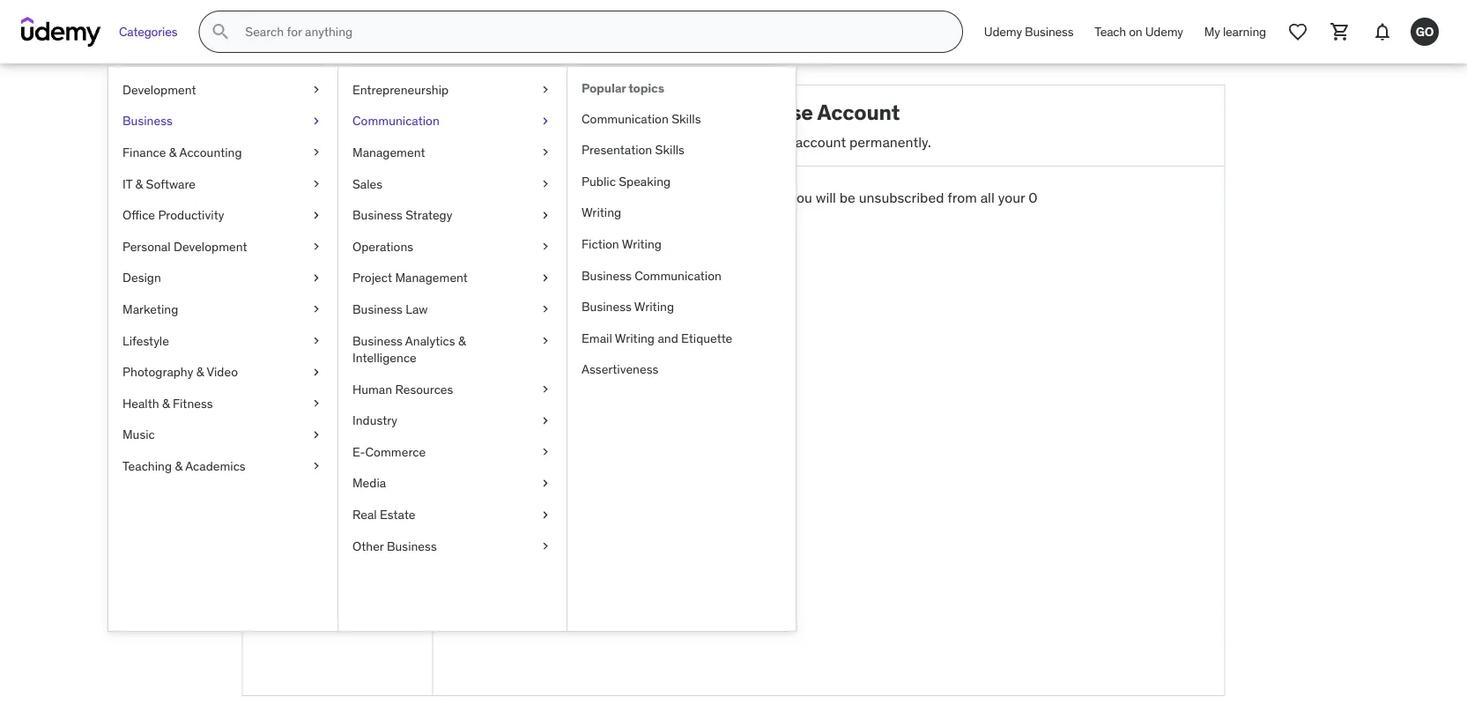 Task type: describe. For each thing, give the bounding box(es) containing it.
gary orlando
[[295, 219, 381, 237]]

account inside close account close your account permanently.
[[818, 99, 900, 125]]

udemy business
[[985, 24, 1074, 39]]

communication link
[[339, 105, 567, 137]]

Search for anything text field
[[242, 17, 941, 47]]

my
[[1205, 24, 1221, 39]]

xsmall image for design
[[309, 269, 324, 287]]

0 vertical spatial management
[[353, 144, 425, 160]]

photography & video
[[123, 364, 238, 380]]

writing link
[[568, 197, 796, 228]]

gary
[[295, 219, 325, 237]]

other business
[[353, 538, 437, 554]]

account inside account security subscriptions payment methods
[[257, 342, 309, 360]]

close account close your account permanently.
[[727, 99, 932, 151]]

1 udemy from the left
[[985, 24, 1023, 39]]

writing for fiction
[[622, 236, 662, 252]]

xsmall image for industry
[[539, 412, 553, 429]]

notifications image
[[1373, 21, 1394, 42]]

on
[[1130, 24, 1143, 39]]

lifestyle link
[[108, 325, 338, 356]]

& for academics
[[175, 458, 183, 474]]

business for business analytics & intelligence
[[353, 333, 403, 348]]

account,
[[733, 188, 787, 206]]

2 horizontal spatial your
[[999, 188, 1026, 206]]

law
[[406, 301, 428, 317]]

xsmall image for personal development
[[309, 238, 324, 255]]

skills for communication skills
[[672, 110, 701, 126]]

business for business writing
[[582, 299, 632, 315]]

shopping cart with 0 items image
[[1330, 21, 1352, 42]]

design link
[[108, 262, 338, 294]]

estate
[[380, 507, 416, 523]]

assertiveness link
[[568, 354, 796, 385]]

warning:
[[565, 188, 625, 206]]

video
[[207, 364, 238, 380]]

analytics
[[405, 333, 455, 348]]

& for software
[[135, 176, 143, 192]]

marketing link
[[108, 294, 338, 325]]

xsmall image for operations
[[539, 238, 553, 255]]

teach
[[1095, 24, 1127, 39]]

xsmall image for office productivity
[[309, 207, 324, 224]]

orlando
[[328, 219, 381, 237]]

if
[[629, 188, 637, 206]]

my learning link
[[1194, 11, 1278, 53]]

business link
[[108, 105, 338, 137]]

payment
[[257, 396, 313, 414]]

e-
[[353, 444, 365, 460]]

project
[[353, 270, 392, 286]]

real
[[353, 507, 377, 523]]

0
[[1029, 188, 1038, 206]]

business communication
[[582, 267, 722, 283]]

business for business communication
[[582, 267, 632, 283]]

email
[[582, 330, 613, 346]]

fiction writing link
[[568, 228, 796, 260]]

forever.
[[748, 208, 795, 226]]

notifications api clients close account
[[257, 449, 347, 521]]

project management
[[353, 270, 468, 286]]

business strategy
[[353, 207, 453, 223]]

office productivity
[[123, 207, 224, 223]]

it & software link
[[108, 168, 338, 200]]

courses,
[[565, 208, 618, 226]]

learning
[[1224, 24, 1267, 39]]

0 vertical spatial will
[[816, 188, 837, 206]]

notifications link
[[243, 445, 432, 472]]

xsmall image for other business
[[539, 538, 553, 555]]

xsmall image for it & software
[[309, 175, 324, 193]]

health
[[123, 395, 159, 411]]

methods
[[316, 396, 372, 414]]

security
[[313, 342, 365, 360]]

permanently.
[[850, 133, 932, 151]]

public
[[582, 173, 616, 189]]

from
[[948, 188, 978, 206]]

lifestyle
[[123, 333, 169, 348]]

all
[[981, 188, 995, 206]]

operations link
[[339, 231, 567, 262]]

close account button
[[565, 242, 679, 284]]

xsmall image for marketing
[[309, 301, 324, 318]]

sales
[[353, 176, 383, 192]]

resources
[[395, 381, 453, 397]]

commerce
[[365, 444, 426, 460]]

and inside communication "element"
[[658, 330, 679, 346]]

business for business law
[[353, 301, 403, 317]]

sales link
[[339, 168, 567, 200]]

productivity
[[158, 207, 224, 223]]

real estate link
[[339, 499, 567, 531]]

management link
[[339, 137, 567, 168]]

communication skills
[[582, 110, 701, 126]]

xsmall image for communication
[[539, 112, 553, 130]]

teach on udemy link
[[1085, 11, 1194, 53]]

payment methods link
[[243, 392, 432, 418]]

1 vertical spatial will
[[648, 208, 668, 226]]

account security link
[[243, 338, 432, 365]]

xsmall image for real estate
[[539, 506, 553, 524]]

presentation skills
[[582, 142, 685, 158]]

api clients link
[[243, 472, 432, 499]]

categories button
[[108, 11, 188, 53]]

xsmall image for media
[[539, 475, 553, 492]]

unsubscribed
[[859, 188, 945, 206]]

lose
[[672, 208, 698, 226]]

xsmall image for human resources
[[539, 381, 553, 398]]



Task type: locate. For each thing, give the bounding box(es) containing it.
skills up presentation skills link
[[672, 110, 701, 126]]

management up sales
[[353, 144, 425, 160]]

will left be
[[816, 188, 837, 206]]

your for you
[[703, 188, 730, 206]]

1 vertical spatial account
[[615, 253, 668, 271]]

0 horizontal spatial account
[[296, 503, 347, 521]]

account down api clients link
[[296, 503, 347, 521]]

xsmall image for business
[[309, 112, 324, 130]]

xsmall image inside real estate link
[[539, 506, 553, 524]]

0 horizontal spatial will
[[648, 208, 668, 226]]

business up intelligence
[[353, 333, 403, 348]]

xsmall image inside entrepreneurship link
[[539, 81, 553, 98]]

xsmall image for management
[[539, 144, 553, 161]]

industry
[[353, 413, 398, 429]]

xsmall image inside 'operations' link
[[539, 238, 553, 255]]

communication down entrepreneurship
[[353, 113, 440, 129]]

xsmall image for health & fitness
[[309, 395, 324, 412]]

your up the account,
[[765, 133, 793, 151]]

your inside close account close your account permanently.
[[765, 133, 793, 151]]

business law link
[[339, 294, 567, 325]]

xsmall image for entrepreneurship
[[539, 81, 553, 98]]

music
[[123, 427, 155, 443]]

xsmall image inside health & fitness link
[[309, 395, 324, 412]]

academics
[[185, 458, 246, 474]]

xsmall image inside media 'link'
[[539, 475, 553, 492]]

popular
[[582, 80, 626, 96]]

communication inside communication skills link
[[582, 110, 669, 126]]

my learning
[[1205, 24, 1267, 39]]

xsmall image for music
[[309, 426, 324, 444]]

media link
[[339, 468, 567, 499]]

0 horizontal spatial your
[[703, 188, 730, 206]]

0 horizontal spatial udemy
[[985, 24, 1023, 39]]

business for business
[[123, 113, 173, 129]]

finance
[[123, 144, 166, 160]]

xsmall image inside management link
[[539, 144, 553, 161]]

health & fitness link
[[108, 388, 338, 419]]

close account link
[[243, 499, 432, 526]]

xsmall image inside e-commerce link
[[539, 444, 553, 461]]

email writing and etiquette link
[[568, 323, 796, 354]]

1 vertical spatial account
[[257, 342, 309, 360]]

access
[[701, 208, 745, 226]]

2 vertical spatial account
[[296, 503, 347, 521]]

entrepreneurship
[[353, 82, 449, 97]]

writing for email
[[615, 330, 655, 346]]

account inside 'notifications api clients close account'
[[296, 503, 347, 521]]

0 vertical spatial skills
[[672, 110, 701, 126]]

xsmall image for e-commerce
[[539, 444, 553, 461]]

writing inside "link"
[[622, 236, 662, 252]]

other business link
[[339, 531, 567, 562]]

0 horizontal spatial account
[[257, 342, 309, 360]]

office
[[123, 207, 155, 223]]

1 horizontal spatial you
[[790, 188, 813, 206]]

clients
[[282, 476, 324, 494]]

and down if
[[621, 208, 644, 226]]

go link
[[1404, 11, 1447, 53]]

you up forever.
[[790, 188, 813, 206]]

1 vertical spatial go
[[317, 135, 359, 170]]

writing
[[582, 205, 622, 220], [622, 236, 662, 252], [635, 299, 674, 315], [615, 330, 655, 346]]

it & software
[[123, 176, 196, 192]]

account for notifications
[[296, 503, 347, 521]]

if you close your account, you will be unsubscribed from all your 0 courses, and will lose access forever.
[[565, 188, 1038, 226]]

public speaking link
[[568, 166, 796, 197]]

real estate
[[353, 507, 416, 523]]

0 vertical spatial go
[[1417, 23, 1435, 39]]

skills for presentation skills
[[656, 142, 685, 158]]

xsmall image for business strategy
[[539, 207, 553, 224]]

business down "estate" on the left bottom
[[387, 538, 437, 554]]

business up finance
[[123, 113, 173, 129]]

writing down the business writing
[[615, 330, 655, 346]]

0 vertical spatial development
[[123, 82, 196, 97]]

software
[[146, 176, 196, 192]]

teaching
[[123, 458, 172, 474]]

& for video
[[196, 364, 204, 380]]

design
[[123, 270, 161, 286]]

notifications
[[257, 449, 337, 467]]

0 vertical spatial account
[[818, 99, 900, 125]]

presentation skills link
[[568, 134, 796, 166]]

& left video
[[196, 364, 204, 380]]

0 horizontal spatial and
[[621, 208, 644, 226]]

close inside 'notifications api clients close account'
[[257, 503, 293, 521]]

1 horizontal spatial and
[[658, 330, 679, 346]]

view
[[257, 262, 287, 280]]

0 horizontal spatial you
[[640, 188, 663, 206]]

account
[[818, 99, 900, 125], [257, 342, 309, 360]]

& inside business analytics & intelligence
[[458, 333, 466, 348]]

xsmall image for lifestyle
[[309, 332, 324, 349]]

api
[[257, 476, 279, 494]]

xsmall image for teaching & academics
[[309, 458, 324, 475]]

business inside business analytics & intelligence
[[353, 333, 403, 348]]

development down categories dropdown button at top
[[123, 82, 196, 97]]

close account
[[575, 253, 668, 271]]

public speaking
[[582, 173, 671, 189]]

be
[[840, 188, 856, 206]]

email writing and etiquette
[[582, 330, 733, 346]]

speaking
[[619, 173, 671, 189]]

communication for communication
[[353, 113, 440, 129]]

1 vertical spatial development
[[174, 238, 247, 254]]

business writing
[[582, 299, 674, 315]]

assertiveness
[[582, 362, 659, 377]]

fitness
[[173, 395, 213, 411]]

business left teach
[[1025, 24, 1074, 39]]

1 horizontal spatial will
[[816, 188, 837, 206]]

communication
[[582, 110, 669, 126], [353, 113, 440, 129], [635, 267, 722, 283]]

xsmall image for photography & video
[[309, 364, 324, 381]]

will
[[816, 188, 837, 206], [648, 208, 668, 226]]

writing up the close account
[[622, 236, 662, 252]]

xsmall image for sales
[[539, 175, 553, 193]]

xsmall image for business analytics & intelligence
[[539, 332, 553, 349]]

business communication link
[[568, 260, 796, 291]]

2 you from the left
[[790, 188, 813, 206]]

xsmall image inside teaching & academics link
[[309, 458, 324, 475]]

0 vertical spatial account
[[796, 133, 847, 151]]

xsmall image inside business strategy link
[[539, 207, 553, 224]]

xsmall image inside other business link
[[539, 538, 553, 555]]

communication down popular topics
[[582, 110, 669, 126]]

xsmall image inside finance & accounting link
[[309, 144, 324, 161]]

skills down communication skills link
[[656, 142, 685, 158]]

industry link
[[339, 405, 567, 437]]

& right the analytics
[[458, 333, 466, 348]]

1 horizontal spatial account
[[615, 253, 668, 271]]

development down office productivity link
[[174, 238, 247, 254]]

xsmall image inside "it & software" link
[[309, 175, 324, 193]]

communication for communication skills
[[582, 110, 669, 126]]

xsmall image inside industry link
[[539, 412, 553, 429]]

business analytics & intelligence
[[353, 333, 466, 366]]

and down business writing link
[[658, 330, 679, 346]]

project management link
[[339, 262, 567, 294]]

xsmall image
[[539, 81, 553, 98], [309, 144, 324, 161], [539, 144, 553, 161], [309, 175, 324, 193], [539, 175, 553, 193], [309, 238, 324, 255], [539, 238, 553, 255], [539, 269, 553, 287], [309, 301, 324, 318], [309, 332, 324, 349], [539, 381, 553, 398], [309, 395, 324, 412], [309, 426, 324, 444], [539, 444, 553, 461], [539, 506, 553, 524], [539, 538, 553, 555]]

close
[[666, 188, 699, 206]]

personal
[[123, 238, 171, 254]]

udemy
[[985, 24, 1023, 39], [1146, 24, 1184, 39]]

udemy image
[[21, 17, 101, 47]]

account up the permanently.
[[818, 99, 900, 125]]

xsmall image inside business link
[[309, 112, 324, 130]]

account for close
[[796, 133, 847, 151]]

xsmall image inside business law link
[[539, 301, 553, 318]]

xsmall image inside the communication link
[[539, 112, 553, 130]]

teach on udemy
[[1095, 24, 1184, 39]]

xsmall image for business law
[[539, 301, 553, 318]]

and inside if you close your account, you will be unsubscribed from all your 0 courses, and will lose access forever.
[[621, 208, 644, 226]]

1 vertical spatial management
[[395, 270, 468, 286]]

accounting
[[179, 144, 242, 160]]

photography
[[123, 364, 193, 380]]

xsmall image inside 'photography & video' link
[[309, 364, 324, 381]]

business down project
[[353, 301, 403, 317]]

business up the operations
[[353, 207, 403, 223]]

office productivity link
[[108, 200, 338, 231]]

xsmall image for finance & accounting
[[309, 144, 324, 161]]

photography & video link
[[108, 356, 338, 388]]

etiquette
[[682, 330, 733, 346]]

& for accounting
[[169, 144, 177, 160]]

your up access
[[703, 188, 730, 206]]

profile
[[332, 262, 372, 280]]

intelligence
[[353, 350, 417, 366]]

will left lose
[[648, 208, 668, 226]]

teaching & academics
[[123, 458, 246, 474]]

business analytics & intelligence link
[[339, 325, 567, 374]]

business law
[[353, 301, 428, 317]]

xsmall image inside development link
[[309, 81, 324, 98]]

xsmall image for project management
[[539, 269, 553, 287]]

1 horizontal spatial your
[[765, 133, 793, 151]]

& right health
[[162, 395, 170, 411]]

other
[[353, 538, 384, 554]]

0 vertical spatial and
[[621, 208, 644, 226]]

development
[[123, 82, 196, 97], [174, 238, 247, 254]]

your left 0
[[999, 188, 1026, 206]]

it
[[123, 176, 132, 192]]

xsmall image inside lifestyle link
[[309, 332, 324, 349]]

submit search image
[[210, 21, 231, 42]]

business for business strategy
[[353, 207, 403, 223]]

topics
[[629, 80, 665, 96]]

1 you from the left
[[640, 188, 663, 206]]

communication skills link
[[568, 103, 796, 134]]

account down fiction writing
[[615, 253, 668, 271]]

communication down fiction writing "link"
[[635, 267, 722, 283]]

business up the 'email'
[[582, 299, 632, 315]]

e-commerce
[[353, 444, 426, 460]]

subscriptions
[[257, 369, 344, 387]]

writing down business communication
[[635, 299, 674, 315]]

xsmall image inside project management link
[[539, 269, 553, 287]]

xsmall image
[[309, 81, 324, 98], [309, 112, 324, 130], [539, 112, 553, 130], [309, 207, 324, 224], [539, 207, 553, 224], [309, 269, 324, 287], [539, 301, 553, 318], [539, 332, 553, 349], [309, 364, 324, 381], [539, 412, 553, 429], [309, 458, 324, 475], [539, 475, 553, 492]]

1 horizontal spatial account
[[818, 99, 900, 125]]

management up law
[[395, 270, 468, 286]]

business down fiction
[[582, 267, 632, 283]]

xsmall image inside human resources link
[[539, 381, 553, 398]]

wishlist image
[[1288, 21, 1309, 42]]

xsmall image inside personal development link
[[309, 238, 324, 255]]

music link
[[108, 419, 338, 451]]

account inside close account close your account permanently.
[[796, 133, 847, 151]]

2 horizontal spatial account
[[796, 133, 847, 151]]

account up be
[[796, 133, 847, 151]]

strategy
[[406, 207, 453, 223]]

development link
[[108, 74, 338, 105]]

1 vertical spatial and
[[658, 330, 679, 346]]

business writing link
[[568, 291, 796, 323]]

& for fitness
[[162, 395, 170, 411]]

xsmall image for development
[[309, 81, 324, 98]]

1 horizontal spatial udemy
[[1146, 24, 1184, 39]]

xsmall image inside 'design' link
[[309, 269, 324, 287]]

udemy business link
[[974, 11, 1085, 53]]

xsmall image inside business analytics & intelligence link
[[539, 332, 553, 349]]

xsmall image inside the sales link
[[539, 175, 553, 193]]

writing for business
[[635, 299, 674, 315]]

&
[[169, 144, 177, 160], [135, 176, 143, 192], [458, 333, 466, 348], [196, 364, 204, 380], [162, 395, 170, 411], [175, 458, 183, 474]]

0 horizontal spatial go
[[317, 135, 359, 170]]

account inside button
[[615, 253, 668, 271]]

1 vertical spatial skills
[[656, 142, 685, 158]]

account up the subscriptions
[[257, 342, 309, 360]]

writing up fiction
[[582, 205, 622, 220]]

and
[[621, 208, 644, 226], [658, 330, 679, 346]]

you right if
[[640, 188, 663, 206]]

popular topics
[[582, 80, 665, 96]]

& right it
[[135, 176, 143, 192]]

go up sales
[[317, 135, 359, 170]]

xsmall image inside office productivity link
[[309, 207, 324, 224]]

go right notifications image
[[1417, 23, 1435, 39]]

communication element
[[567, 67, 796, 631]]

communication inside business communication link
[[635, 267, 722, 283]]

your for account
[[765, 133, 793, 151]]

xsmall image inside marketing link
[[309, 301, 324, 318]]

2 udemy from the left
[[1146, 24, 1184, 39]]

& right teaching
[[175, 458, 183, 474]]

& right finance
[[169, 144, 177, 160]]

1 horizontal spatial go
[[1417, 23, 1435, 39]]

close inside button
[[575, 253, 612, 271]]

personal development link
[[108, 231, 338, 262]]

view public profile link
[[243, 258, 432, 284]]

xsmall image inside music link
[[309, 426, 324, 444]]



Task type: vqa. For each thing, say whether or not it's contained in the screenshot.
xsmall icon related to Design
yes



